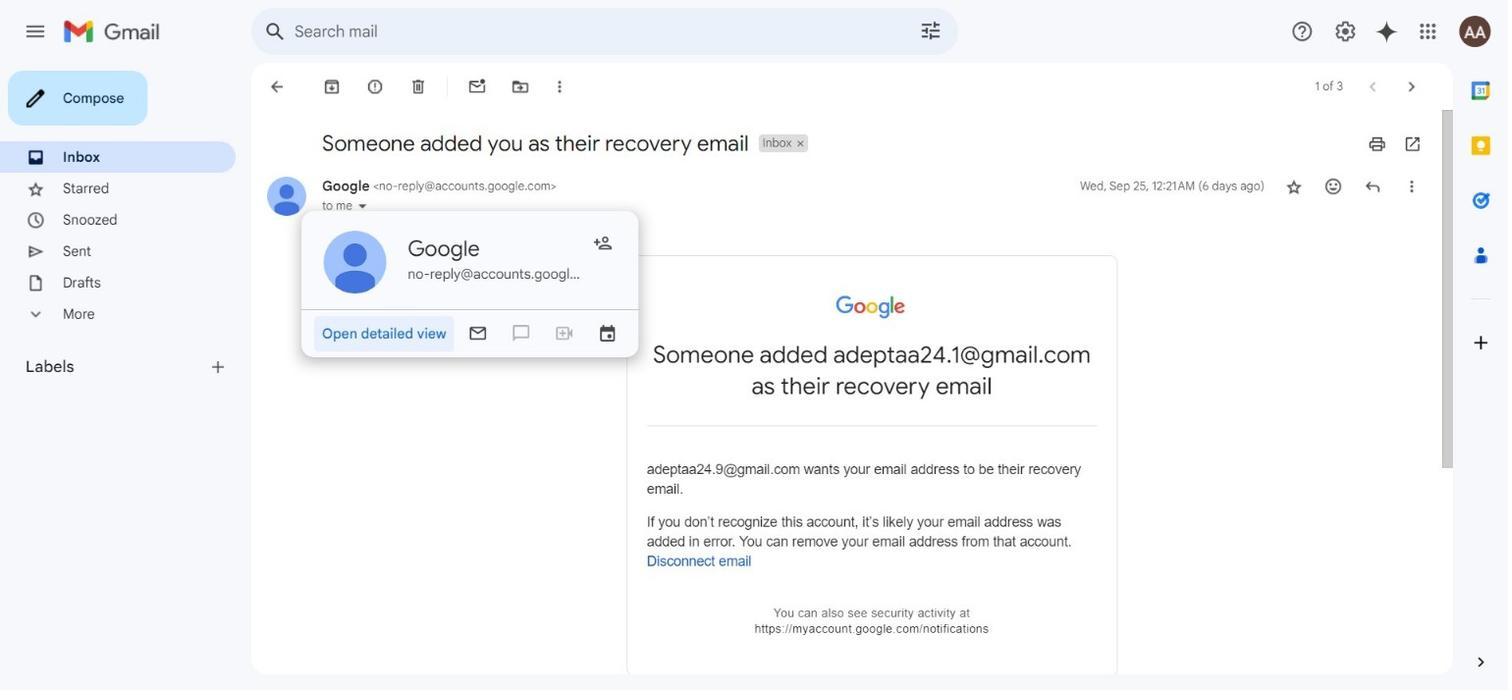 Task type: locate. For each thing, give the bounding box(es) containing it.
cell
[[1080, 177, 1265, 196], [322, 178, 557, 195]]

0 horizontal spatial cell
[[322, 178, 557, 195]]

tab list
[[1454, 63, 1509, 620]]

navigation
[[0, 63, 251, 691]]

2 cell from the left
[[322, 178, 557, 195]]

Search mail text field
[[295, 22, 864, 41]]

heading
[[26, 358, 208, 377]]

1 horizontal spatial cell
[[1080, 177, 1265, 196]]

delete image
[[409, 77, 428, 96]]

advanced search options image
[[912, 11, 951, 50]]

back to inbox image
[[267, 77, 287, 96]]

not starred image
[[1285, 177, 1304, 196]]

None search field
[[251, 8, 959, 55]]

report spam image
[[365, 77, 385, 96]]



Task type: vqa. For each thing, say whether or not it's contained in the screenshot.
the bottommost kendall
no



Task type: describe. For each thing, give the bounding box(es) containing it.
Not starred checkbox
[[1285, 177, 1304, 196]]

move to image
[[511, 77, 530, 96]]

archive image
[[322, 77, 342, 96]]

information card element
[[302, 211, 639, 358]]

gmail image
[[63, 12, 170, 51]]

more email options image
[[550, 77, 570, 96]]

show details image
[[357, 200, 368, 212]]

settings image
[[1334, 20, 1358, 43]]

older image
[[1403, 77, 1422, 96]]

search mail image
[[257, 14, 293, 49]]

support image
[[1291, 20, 1314, 43]]

google image
[[836, 295, 909, 319]]

main menu image
[[24, 20, 47, 43]]

1 cell from the left
[[1080, 177, 1265, 196]]



